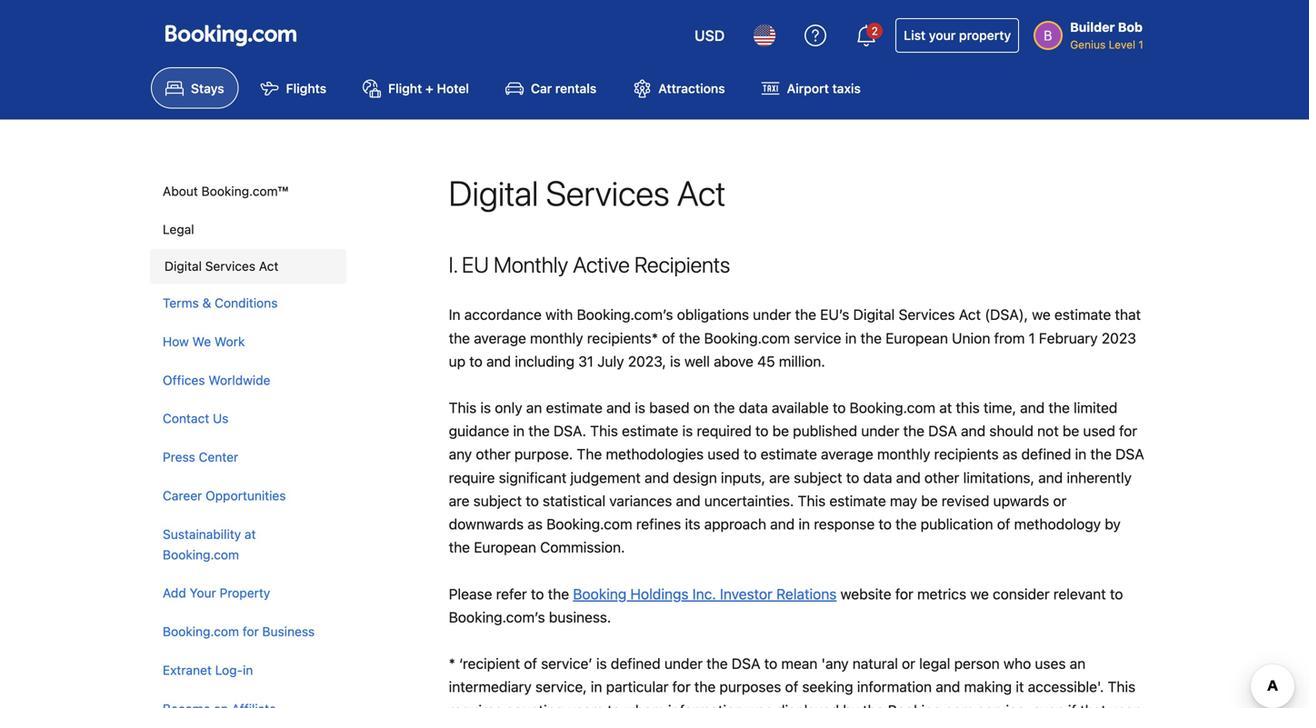 Task type: vqa. For each thing, say whether or not it's contained in the screenshot.
bottom 'Subject'
yes



Task type: locate. For each thing, give the bounding box(es) containing it.
1 horizontal spatial by
[[1105, 516, 1121, 533]]

to right 'relevant'
[[1111, 586, 1124, 603]]

act up recipients
[[677, 173, 726, 213]]

booking.com's up the 'recipients*'
[[577, 306, 674, 324]]

recipients*
[[587, 330, 659, 347]]

booking.com inside sustainability at booking.com
[[163, 547, 239, 562]]

it
[[1016, 679, 1025, 696]]

european left union
[[886, 330, 949, 347]]

monthly up may
[[878, 446, 931, 463]]

revised
[[942, 492, 990, 510]]

and down the legal
[[936, 679, 961, 696]]

1 vertical spatial dsa
[[1116, 446, 1145, 463]]

for up inherently
[[1120, 423, 1138, 440]]

relations
[[777, 586, 837, 603]]

for left metrics
[[896, 586, 914, 603]]

1 horizontal spatial as
[[1003, 446, 1018, 463]]

defined
[[1022, 446, 1072, 463], [611, 655, 661, 673]]

data up required
[[739, 399, 768, 417]]

on
[[694, 399, 710, 417]]

booking holdings inc. investor relations link
[[573, 586, 837, 603]]

we right metrics
[[971, 586, 990, 603]]

booking
[[573, 586, 627, 603]]

booking.com's inside website for metrics we consider relevant to booking.com's business.
[[449, 609, 545, 626]]

for inside this is only an estimate and is based on the data available to booking.com at this time, and the limited guidance in the dsa. this estimate is required to be published under the dsa and should not be used for any other purpose. the methodologies used to estimate average monthly recipients as defined in the dsa require significant judgement and design inputs, are subject to data and other limitations, and inherently are subject to statistical variances and uncertainties. this estimate may be revised upwards or downwards as booking.com refines its approach and in response to the publication of methodology by the european commission.
[[1120, 423, 1138, 440]]

including
[[515, 353, 575, 370]]

i. eu monthly active recipients
[[449, 252, 731, 277]]

or inside "* 'recipient of service' is defined under the dsa to mean 'any natural or legal person who uses an intermediary service, in particular for the purposes of seeking information and making it accessible'. this requires counting users to whom information was displayed by the booking.com service, even if that us"
[[902, 655, 916, 673]]

offices worldwide
[[163, 373, 271, 388]]

act inside digital services act link
[[259, 259, 279, 274]]

0 vertical spatial under
[[753, 306, 792, 324]]

and up may
[[897, 469, 921, 486]]

booking.com up published
[[850, 399, 936, 417]]

of inside in accordance with booking.com's obligations under the eu's digital services act (dsa), we estimate that the average monthly recipients* of the booking.com service in the european union from 1 february 2023 up to and including 31 july 2023, is well above 45 million.
[[662, 330, 676, 347]]

recipients
[[635, 252, 731, 277]]

commission.
[[540, 539, 625, 556]]

guidance
[[449, 423, 510, 440]]

1 horizontal spatial booking.com's
[[577, 306, 674, 324]]

million.
[[779, 353, 826, 370]]

in inside in accordance with booking.com's obligations under the eu's digital services act (dsa), we estimate that the average monthly recipients* of the booking.com service in the european union from 1 february 2023 up to and including 31 july 2023, is well above 45 million.
[[846, 330, 857, 347]]

subject up downwards on the left bottom of page
[[474, 492, 522, 510]]

0 vertical spatial 1
[[1139, 38, 1144, 51]]

and up "upwards"
[[1039, 469, 1064, 486]]

at left this
[[940, 399, 953, 417]]

1 vertical spatial we
[[971, 586, 990, 603]]

require
[[449, 469, 495, 486]]

legal
[[163, 222, 194, 237]]

whom
[[625, 702, 665, 709]]

the up the business.
[[548, 586, 569, 603]]

methodologies
[[606, 446, 704, 463]]

0 vertical spatial average
[[474, 330, 527, 347]]

as down the significant
[[528, 516, 543, 533]]

2 vertical spatial act
[[959, 306, 982, 324]]

booking.com's inside in accordance with booking.com's obligations under the eu's digital services act (dsa), we estimate that the average monthly recipients* of the booking.com service in the european union from 1 february 2023 up to and including 31 july 2023, is well above 45 million.
[[577, 306, 674, 324]]

0 horizontal spatial digital services act
[[165, 259, 279, 274]]

0 vertical spatial an
[[526, 399, 542, 417]]

well
[[685, 353, 710, 370]]

used down required
[[708, 446, 740, 463]]

business.
[[549, 609, 612, 626]]

this right accessible'.
[[1108, 679, 1136, 696]]

usd
[[695, 27, 725, 44]]

2 vertical spatial under
[[665, 655, 703, 673]]

service'
[[541, 655, 593, 673]]

booking.com™
[[202, 184, 288, 199]]

0 vertical spatial by
[[1105, 516, 1121, 533]]

that up 2023
[[1116, 306, 1142, 324]]

0 vertical spatial as
[[1003, 446, 1018, 463]]

1 horizontal spatial an
[[1070, 655, 1086, 673]]

of down "upwards"
[[998, 516, 1011, 533]]

booking.com for business link
[[150, 613, 343, 652]]

obligations
[[677, 306, 750, 324]]

be right not
[[1063, 423, 1080, 440]]

0 horizontal spatial be
[[773, 423, 790, 440]]

for right particular
[[673, 679, 691, 696]]

(dsa),
[[985, 306, 1029, 324]]

we
[[1033, 306, 1051, 324], [971, 586, 990, 603]]

0 vertical spatial subject
[[794, 469, 843, 486]]

1 horizontal spatial service,
[[978, 702, 1030, 709]]

2 horizontal spatial services
[[899, 306, 956, 324]]

1 vertical spatial digital services act
[[165, 259, 279, 274]]

other down guidance
[[476, 446, 511, 463]]

0 vertical spatial we
[[1033, 306, 1051, 324]]

1 horizontal spatial 1
[[1139, 38, 1144, 51]]

1 vertical spatial an
[[1070, 655, 1086, 673]]

publication
[[921, 516, 994, 533]]

0 vertical spatial booking.com's
[[577, 306, 674, 324]]

0 horizontal spatial other
[[476, 446, 511, 463]]

1 right level in the top of the page
[[1139, 38, 1144, 51]]

1 horizontal spatial european
[[886, 330, 949, 347]]

2 horizontal spatial dsa
[[1116, 446, 1145, 463]]

2 horizontal spatial under
[[862, 423, 900, 440]]

1 vertical spatial act
[[259, 259, 279, 274]]

1 horizontal spatial data
[[864, 469, 893, 486]]

0 horizontal spatial or
[[902, 655, 916, 673]]

2 horizontal spatial act
[[959, 306, 982, 324]]

for inside website for metrics we consider relevant to booking.com's business.
[[896, 586, 914, 603]]

&
[[202, 296, 211, 311]]

1 horizontal spatial services
[[546, 173, 670, 213]]

navigation containing about booking.com™
[[150, 172, 347, 709]]

0 horizontal spatial dsa
[[732, 655, 761, 673]]

1 horizontal spatial at
[[940, 399, 953, 417]]

that right if
[[1081, 702, 1107, 709]]

and inside in accordance with booking.com's obligations under the eu's digital services act (dsa), we estimate that the average monthly recipients* of the booking.com service in the european union from 1 february 2023 up to and including 31 july 2023, is well above 45 million.
[[487, 353, 511, 370]]

digital services act
[[449, 173, 726, 213], [165, 259, 279, 274]]

0 horizontal spatial data
[[739, 399, 768, 417]]

0 vertical spatial used
[[1084, 423, 1116, 440]]

1 inside in accordance with booking.com's obligations under the eu's digital services act (dsa), we estimate that the average monthly recipients* of the booking.com service in the european union from 1 february 2023 up to and including 31 july 2023, is well above 45 million.
[[1029, 330, 1036, 347]]

0 horizontal spatial act
[[259, 259, 279, 274]]

digital services act up i. eu monthly active recipients
[[449, 173, 726, 213]]

1 horizontal spatial defined
[[1022, 446, 1072, 463]]

natural
[[853, 655, 899, 673]]

downwards
[[449, 516, 524, 533]]

your
[[930, 28, 956, 43]]

data up may
[[864, 469, 893, 486]]

1 horizontal spatial dsa
[[929, 423, 958, 440]]

particular
[[606, 679, 669, 696]]

the up not
[[1049, 399, 1070, 417]]

1 vertical spatial booking.com's
[[449, 609, 545, 626]]

0 horizontal spatial monthly
[[530, 330, 584, 347]]

act down legal link
[[259, 259, 279, 274]]

dsa
[[929, 423, 958, 440], [1116, 446, 1145, 463], [732, 655, 761, 673]]

under right published
[[862, 423, 900, 440]]

0 vertical spatial other
[[476, 446, 511, 463]]

log-
[[215, 663, 243, 678]]

information down purposes
[[669, 702, 743, 709]]

builder
[[1071, 20, 1116, 35]]

monthly inside in accordance with booking.com's obligations under the eu's digital services act (dsa), we estimate that the average monthly recipients* of the booking.com service in the european union from 1 february 2023 up to and including 31 july 2023, is well above 45 million.
[[530, 330, 584, 347]]

0 horizontal spatial digital
[[165, 259, 202, 274]]

0 horizontal spatial services
[[205, 259, 256, 274]]

upwards
[[994, 492, 1050, 510]]

booking.com down the legal
[[888, 702, 974, 709]]

investor
[[720, 586, 773, 603]]

builder bob genius level 1
[[1071, 20, 1144, 51]]

the left purposes
[[695, 679, 716, 696]]

0 horizontal spatial by
[[843, 702, 859, 709]]

1 horizontal spatial other
[[925, 469, 960, 486]]

average
[[474, 330, 527, 347], [821, 446, 874, 463]]

list your property
[[904, 28, 1012, 43]]

1 horizontal spatial are
[[770, 469, 790, 486]]

and right up
[[487, 353, 511, 370]]

1 vertical spatial under
[[862, 423, 900, 440]]

of inside this is only an estimate and is based on the data available to booking.com at this time, and the limited guidance in the dsa. this estimate is required to be published under the dsa and should not be used for any other purpose. the methodologies used to estimate average monthly recipients as defined in the dsa require significant judgement and design inputs, are subject to data and other limitations, and inherently are subject to statistical variances and uncertainties. this estimate may be revised upwards or downwards as booking.com refines its approach and in response to the publication of methodology by the european commission.
[[998, 516, 1011, 533]]

information down natural at the right of the page
[[858, 679, 932, 696]]

digital up terms on the left top of the page
[[165, 259, 202, 274]]

of up displayed
[[786, 679, 799, 696]]

2 horizontal spatial digital
[[854, 306, 895, 324]]

0 vertical spatial service,
[[536, 679, 587, 696]]

subject down published
[[794, 469, 843, 486]]

the up well
[[679, 330, 701, 347]]

under inside "* 'recipient of service' is defined under the dsa to mean 'any natural or legal person who uses an intermediary service, in particular for the purposes of seeking information and making it accessible'. this requires counting users to whom information was displayed by the booking.com service, even if that us"
[[665, 655, 703, 673]]

is inside "* 'recipient of service' is defined under the dsa to mean 'any natural or legal person who uses an intermediary service, in particular for the purposes of seeking information and making it accessible'. this requires counting users to whom information was displayed by the booking.com service, even if that us"
[[597, 655, 607, 673]]

and down uncertainties.
[[771, 516, 795, 533]]

average down published
[[821, 446, 874, 463]]

an inside "* 'recipient of service' is defined under the dsa to mean 'any natural or legal person who uses an intermediary service, in particular for the purposes of seeking information and making it accessible'. this requires counting users to whom information was displayed by the booking.com service, even if that us"
[[1070, 655, 1086, 673]]

the
[[577, 446, 602, 463]]

0 horizontal spatial information
[[669, 702, 743, 709]]

booking.com down sustainability
[[163, 547, 239, 562]]

1 horizontal spatial we
[[1033, 306, 1051, 324]]

service
[[794, 330, 842, 347]]

and inside "* 'recipient of service' is defined under the dsa to mean 'any natural or legal person who uses an intermediary service, in particular for the purposes of seeking information and making it accessible'. this requires counting users to whom information was displayed by the booking.com service, even if that us"
[[936, 679, 961, 696]]

be right may
[[922, 492, 938, 510]]

recipients
[[935, 446, 999, 463]]

about booking.com™ link
[[150, 172, 343, 211]]

1 vertical spatial defined
[[611, 655, 661, 673]]

service, down service' at bottom left
[[536, 679, 587, 696]]

0 vertical spatial that
[[1116, 306, 1142, 324]]

1 vertical spatial that
[[1081, 702, 1107, 709]]

the right on
[[714, 399, 735, 417]]

0 vertical spatial digital
[[449, 173, 539, 213]]

to inside in accordance with booking.com's obligations under the eu's digital services act (dsa), we estimate that the average monthly recipients* of the booking.com service in the european union from 1 february 2023 up to and including 31 july 2023, is well above 45 million.
[[470, 353, 483, 370]]

other up revised
[[925, 469, 960, 486]]

45
[[758, 353, 776, 370]]

estimate up the 'february'
[[1055, 306, 1112, 324]]

booking.com inside in accordance with booking.com's obligations under the eu's digital services act (dsa), we estimate that the average monthly recipients* of the booking.com service in the european union from 1 february 2023 up to and including 31 july 2023, is well above 45 million.
[[705, 330, 791, 347]]

for
[[1120, 423, 1138, 440], [896, 586, 914, 603], [243, 625, 259, 640], [673, 679, 691, 696]]

by down "seeking"
[[843, 702, 859, 709]]

defined down not
[[1022, 446, 1072, 463]]

0 horizontal spatial we
[[971, 586, 990, 603]]

are down require
[[449, 492, 470, 510]]

an up accessible'.
[[1070, 655, 1086, 673]]

2 vertical spatial services
[[899, 306, 956, 324]]

under up 45
[[753, 306, 792, 324]]

stays link
[[151, 67, 239, 109]]

an right only
[[526, 399, 542, 417]]

under up particular
[[665, 655, 703, 673]]

digital up eu
[[449, 173, 539, 213]]

how we work link
[[150, 323, 343, 361]]

please
[[449, 586, 492, 603]]

0 horizontal spatial european
[[474, 539, 537, 556]]

monthly down with
[[530, 330, 584, 347]]

act up union
[[959, 306, 982, 324]]

1 vertical spatial subject
[[474, 492, 522, 510]]

or left the legal
[[902, 655, 916, 673]]

0 horizontal spatial an
[[526, 399, 542, 417]]

relevant
[[1054, 586, 1107, 603]]

we
[[192, 334, 211, 349]]

purpose.
[[515, 446, 573, 463]]

business
[[262, 625, 315, 640]]

1 vertical spatial average
[[821, 446, 874, 463]]

are right inputs,
[[770, 469, 790, 486]]

services up terms & conditions
[[205, 259, 256, 274]]

services inside in accordance with booking.com's obligations under the eu's digital services act (dsa), we estimate that the average monthly recipients* of the booking.com service in the european union from 1 february 2023 up to and including 31 july 2023, is well above 45 million.
[[899, 306, 956, 324]]

1 horizontal spatial average
[[821, 446, 874, 463]]

flight
[[388, 81, 422, 96]]

under inside this is only an estimate and is based on the data available to booking.com at this time, and the limited guidance in the dsa. this estimate is required to be published under the dsa and should not be used for any other purpose. the methodologies used to estimate average monthly recipients as defined in the dsa require significant judgement and design inputs, are subject to data and other limitations, and inherently are subject to statistical variances and uncertainties. this estimate may be revised upwards or downwards as booking.com refines its approach and in response to the publication of methodology by the european commission.
[[862, 423, 900, 440]]

0 horizontal spatial used
[[708, 446, 740, 463]]

as
[[1003, 446, 1018, 463], [528, 516, 543, 533]]

dsa up recipients
[[929, 423, 958, 440]]

0 horizontal spatial booking.com's
[[449, 609, 545, 626]]

used down the limited
[[1084, 423, 1116, 440]]

1 vertical spatial used
[[708, 446, 740, 463]]

0 horizontal spatial defined
[[611, 655, 661, 673]]

2 vertical spatial digital
[[854, 306, 895, 324]]

inherently
[[1067, 469, 1132, 486]]

1 vertical spatial 1
[[1029, 330, 1036, 347]]

0 vertical spatial data
[[739, 399, 768, 417]]

0 horizontal spatial average
[[474, 330, 527, 347]]

taxis
[[833, 81, 861, 96]]

metrics
[[918, 586, 967, 603]]

1 vertical spatial other
[[925, 469, 960, 486]]

variances
[[610, 492, 673, 510]]

by down inherently
[[1105, 516, 1121, 533]]

defined up particular
[[611, 655, 661, 673]]

1 right from
[[1029, 330, 1036, 347]]

in down booking.com for business link
[[243, 663, 253, 678]]

requires
[[449, 702, 503, 709]]

at inside sustainability at booking.com
[[245, 527, 256, 542]]

european inside this is only an estimate and is based on the data available to booking.com at this time, and the limited guidance in the dsa. this estimate is required to be published under the dsa and should not be used for any other purpose. the methodologies used to estimate average monthly recipients as defined in the dsa require significant judgement and design inputs, are subject to data and other limitations, and inherently are subject to statistical variances and uncertainties. this estimate may be revised upwards or downwards as booking.com refines its approach and in response to the publication of methodology by the european commission.
[[474, 539, 537, 556]]

flight + hotel link
[[348, 67, 484, 109]]

dsa inside "* 'recipient of service' is defined under the dsa to mean 'any natural or legal person who uses an intermediary service, in particular for the purposes of seeking information and making it accessible'. this requires counting users to whom information was displayed by the booking.com service, even if that us"
[[732, 655, 761, 673]]

1 horizontal spatial used
[[1084, 423, 1116, 440]]

0 vertical spatial at
[[940, 399, 953, 417]]

0 vertical spatial european
[[886, 330, 949, 347]]

1 horizontal spatial or
[[1054, 492, 1067, 510]]

1 vertical spatial or
[[902, 655, 916, 673]]

european
[[886, 330, 949, 347], [474, 539, 537, 556]]

0 horizontal spatial that
[[1081, 702, 1107, 709]]

in
[[449, 306, 461, 324]]

navigation
[[150, 172, 347, 709]]

and up its
[[676, 492, 701, 510]]

at down career opportunities link
[[245, 527, 256, 542]]

inc.
[[693, 586, 717, 603]]

attractions link
[[619, 67, 740, 109]]

is right service' at bottom left
[[597, 655, 607, 673]]

european down downwards on the left bottom of page
[[474, 539, 537, 556]]

0 horizontal spatial service,
[[536, 679, 587, 696]]

to right required
[[756, 423, 769, 440]]

data
[[739, 399, 768, 417], [864, 469, 893, 486]]

to right the refer
[[531, 586, 544, 603]]

services up active
[[546, 173, 670, 213]]

by
[[1105, 516, 1121, 533], [843, 702, 859, 709]]

dsa up purposes
[[732, 655, 761, 673]]

0 vertical spatial information
[[858, 679, 932, 696]]

1 horizontal spatial under
[[753, 306, 792, 324]]

in down eu's in the top right of the page
[[846, 330, 857, 347]]

0 horizontal spatial 1
[[1029, 330, 1036, 347]]

service,
[[536, 679, 587, 696], [978, 702, 1030, 709]]

booking.com's down the refer
[[449, 609, 545, 626]]

center
[[199, 450, 238, 465]]

are
[[770, 469, 790, 486], [449, 492, 470, 510]]

2 button
[[845, 14, 889, 57]]

digital right eu's in the top right of the page
[[854, 306, 895, 324]]

1 vertical spatial european
[[474, 539, 537, 556]]

average inside in accordance with booking.com's obligations under the eu's digital services act (dsa), we estimate that the average monthly recipients* of the booking.com service in the european union from 1 february 2023 up to and including 31 july 2023, is well above 45 million.
[[474, 330, 527, 347]]

career
[[163, 488, 202, 503]]

july
[[598, 353, 624, 370]]

1 horizontal spatial be
[[922, 492, 938, 510]]

1 vertical spatial monthly
[[878, 446, 931, 463]]

an inside this is only an estimate and is based on the data available to booking.com at this time, and the limited guidance in the dsa. this estimate is required to be published under the dsa and should not be used for any other purpose. the methodologies used to estimate average monthly recipients as defined in the dsa require significant judgement and design inputs, are subject to data and other limitations, and inherently are subject to statistical variances and uncertainties. this estimate may be revised upwards or downwards as booking.com refines its approach and in response to the publication of methodology by the european commission.
[[526, 399, 542, 417]]

booking.com's
[[577, 306, 674, 324], [449, 609, 545, 626]]

2 vertical spatial dsa
[[732, 655, 761, 673]]

0 vertical spatial or
[[1054, 492, 1067, 510]]

0 vertical spatial defined
[[1022, 446, 1072, 463]]

booking.com online hotel reservations image
[[166, 25, 297, 46]]

european inside in accordance with booking.com's obligations under the eu's digital services act (dsa), we estimate that the average monthly recipients* of the booking.com service in the european union from 1 february 2023 up to and including 31 july 2023, is well above 45 million.
[[886, 330, 949, 347]]

add your property link
[[150, 575, 343, 613]]

airport taxis link
[[747, 67, 876, 109]]

this up guidance
[[449, 399, 477, 417]]



Task type: describe. For each thing, give the bounding box(es) containing it.
making
[[965, 679, 1012, 696]]

terms
[[163, 296, 199, 311]]

*
[[449, 655, 456, 673]]

defined inside this is only an estimate and is based on the data available to booking.com at this time, and the limited guidance in the dsa. this estimate is required to be published under the dsa and should not be used for any other purpose. the methodologies used to estimate average monthly recipients as defined in the dsa require significant judgement and design inputs, are subject to data and other limitations, and inherently are subject to statistical variances and uncertainties. this estimate may be revised upwards or downwards as booking.com refines its approach and in response to the publication of methodology by the european commission.
[[1022, 446, 1072, 463]]

average inside this is only an estimate and is based on the data available to booking.com at this time, and the limited guidance in the dsa. this estimate is required to be published under the dsa and should not be used for any other purpose. the methodologies used to estimate average monthly recipients as defined in the dsa require significant judgement and design inputs, are subject to data and other limitations, and inherently are subject to statistical variances and uncertainties. this estimate may be revised upwards or downwards as booking.com refines its approach and in response to the publication of methodology by the european commission.
[[821, 446, 874, 463]]

0 vertical spatial dsa
[[929, 423, 958, 440]]

'any
[[822, 655, 849, 673]]

2
[[872, 25, 879, 37]]

offices
[[163, 373, 205, 388]]

hotel
[[437, 81, 469, 96]]

career opportunities
[[163, 488, 286, 503]]

who
[[1004, 655, 1032, 673]]

the up purposes
[[707, 655, 728, 673]]

1 inside builder bob genius level 1
[[1139, 38, 1144, 51]]

the up up
[[449, 330, 470, 347]]

in inside "* 'recipient of service' is defined under the dsa to mean 'any natural or legal person who uses an intermediary service, in particular for the purposes of seeking information and making it accessible'. this requires counting users to whom information was displayed by the booking.com service, even if that us"
[[591, 679, 603, 696]]

estimate up dsa.
[[546, 399, 603, 417]]

property
[[220, 586, 270, 601]]

booking.com down your
[[163, 625, 239, 640]]

only
[[495, 399, 523, 417]]

that inside in accordance with booking.com's obligations under the eu's digital services act (dsa), we estimate that the average monthly recipients* of the booking.com service in the european union from 1 february 2023 up to and including 31 july 2023, is well above 45 million.
[[1116, 306, 1142, 324]]

press center link
[[150, 439, 343, 477]]

press center
[[163, 450, 238, 465]]

published
[[793, 423, 858, 440]]

0 vertical spatial are
[[770, 469, 790, 486]]

the up inherently
[[1091, 446, 1112, 463]]

career opportunities link
[[150, 477, 343, 516]]

1 horizontal spatial act
[[677, 173, 726, 213]]

flight + hotel
[[388, 81, 469, 96]]

for inside "* 'recipient of service' is defined under the dsa to mean 'any natural or legal person who uses an intermediary service, in particular for the purposes of seeking information and making it accessible'. this requires counting users to whom information was displayed by the booking.com service, even if that us"
[[673, 679, 691, 696]]

in down only
[[513, 423, 525, 440]]

1 vertical spatial services
[[205, 259, 256, 274]]

sustainability at booking.com
[[163, 527, 256, 562]]

in up inherently
[[1076, 446, 1087, 463]]

any
[[449, 446, 472, 463]]

car rentals link
[[491, 67, 612, 109]]

website for metrics we consider relevant to booking.com's business.
[[449, 586, 1124, 626]]

2023
[[1102, 330, 1137, 347]]

please refer to the booking holdings inc. investor relations
[[449, 586, 837, 603]]

the down may
[[896, 516, 917, 533]]

uses
[[1036, 655, 1066, 673]]

1 horizontal spatial information
[[858, 679, 932, 696]]

estimate up methodologies
[[622, 423, 679, 440]]

and down this
[[962, 423, 986, 440]]

is inside in accordance with booking.com's obligations under the eu's digital services act (dsa), we estimate that the average monthly recipients* of the booking.com service in the european union from 1 february 2023 up to and including 31 july 2023, is well above 45 million.
[[670, 353, 681, 370]]

level
[[1109, 38, 1136, 51]]

to down may
[[879, 516, 892, 533]]

the up service
[[796, 306, 817, 324]]

0 horizontal spatial subject
[[474, 492, 522, 510]]

us
[[213, 411, 229, 426]]

how we work
[[163, 334, 245, 349]]

february
[[1040, 330, 1098, 347]]

inputs,
[[721, 469, 766, 486]]

of left service' at bottom left
[[524, 655, 538, 673]]

to down the significant
[[526, 492, 539, 510]]

defined inside "* 'recipient of service' is defined under the dsa to mean 'any natural or legal person who uses an intermediary service, in particular for the purposes of seeking information and making it accessible'. this requires counting users to whom information was displayed by the booking.com service, even if that us"
[[611, 655, 661, 673]]

estimate up response
[[830, 492, 887, 510]]

digital inside in accordance with booking.com's obligations under the eu's digital services act (dsa), we estimate that the average monthly recipients* of the booking.com service in the european union from 1 february 2023 up to and including 31 july 2023, is well above 45 million.
[[854, 306, 895, 324]]

and down methodologies
[[645, 469, 670, 486]]

i.
[[449, 252, 457, 277]]

1 vertical spatial service,
[[978, 702, 1030, 709]]

that inside "* 'recipient of service' is defined under the dsa to mean 'any natural or legal person who uses an intermediary service, in particular for the purposes of seeking information and making it accessible'. this requires counting users to whom information was displayed by the booking.com service, even if that us"
[[1081, 702, 1107, 709]]

legal link
[[150, 211, 343, 249]]

or inside this is only an estimate and is based on the data available to booking.com at this time, and the limited guidance in the dsa. this estimate is required to be published under the dsa and should not be used for any other purpose. the methodologies used to estimate average monthly recipients as defined in the dsa require significant judgement and design inputs, are subject to data and other limitations, and inherently are subject to statistical variances and uncertainties. this estimate may be revised upwards or downwards as booking.com refines its approach and in response to the publication of methodology by the european commission.
[[1054, 492, 1067, 510]]

website
[[841, 586, 892, 603]]

by inside "* 'recipient of service' is defined under the dsa to mean 'any natural or legal person who uses an intermediary service, in particular for the purposes of seeking information and making it accessible'. this requires counting users to whom information was displayed by the booking.com service, even if that us"
[[843, 702, 859, 709]]

in left response
[[799, 516, 811, 533]]

mean
[[782, 655, 818, 673]]

estimate inside in accordance with booking.com's obligations under the eu's digital services act (dsa), we estimate that the average monthly recipients* of the booking.com service in the european union from 1 february 2023 up to and including 31 july 2023, is well above 45 million.
[[1055, 306, 1112, 324]]

limitations,
[[964, 469, 1035, 486]]

1 horizontal spatial subject
[[794, 469, 843, 486]]

0 vertical spatial services
[[546, 173, 670, 213]]

extranet
[[163, 663, 212, 678]]

this
[[956, 399, 980, 417]]

genius
[[1071, 38, 1106, 51]]

sustainability at booking.com link
[[150, 516, 343, 575]]

not
[[1038, 423, 1059, 440]]

booking.com for business
[[163, 625, 315, 640]]

digital services act inside digital services act link
[[165, 259, 279, 274]]

1 horizontal spatial digital
[[449, 173, 539, 213]]

about booking.com™
[[163, 184, 288, 199]]

the right service
[[861, 330, 882, 347]]

even
[[1033, 702, 1065, 709]]

under inside in accordance with booking.com's obligations under the eu's digital services act (dsa), we estimate that the average monthly recipients* of the booking.com service in the european union from 1 february 2023 up to and including 31 july 2023, is well above 45 million.
[[753, 306, 792, 324]]

at inside this is only an estimate and is based on the data available to booking.com at this time, and the limited guidance in the dsa. this estimate is required to be published under the dsa and should not be used for any other purpose. the methodologies used to estimate average monthly recipients as defined in the dsa require significant judgement and design inputs, are subject to data and other limitations, and inherently are subject to statistical variances and uncertainties. this estimate may be revised upwards or downwards as booking.com refines its approach and in response to the publication of methodology by the european commission.
[[940, 399, 953, 417]]

design
[[673, 469, 717, 486]]

0 horizontal spatial are
[[449, 492, 470, 510]]

terms & conditions link
[[150, 284, 343, 323]]

31
[[579, 353, 594, 370]]

and up not
[[1021, 399, 1045, 417]]

to right users
[[608, 702, 621, 709]]

0 horizontal spatial as
[[528, 516, 543, 533]]

the up purpose.
[[529, 423, 550, 440]]

flights
[[286, 81, 327, 96]]

the down downwards on the left bottom of page
[[449, 539, 470, 556]]

0 vertical spatial digital services act
[[449, 173, 726, 213]]

is left only
[[481, 399, 491, 417]]

estimate down published
[[761, 446, 818, 463]]

we inside website for metrics we consider relevant to booking.com's business.
[[971, 586, 990, 603]]

this inside "* 'recipient of service' is defined under the dsa to mean 'any natural or legal person who uses an intermediary service, in particular for the purposes of seeking information and making it accessible'. this requires counting users to whom information was displayed by the booking.com service, even if that us"
[[1108, 679, 1136, 696]]

terms & conditions
[[163, 296, 278, 311]]

to up inputs,
[[744, 446, 757, 463]]

and down july
[[607, 399, 631, 417]]

car
[[531, 81, 552, 96]]

we inside in accordance with booking.com's obligations under the eu's digital services act (dsa), we estimate that the average monthly recipients* of the booking.com service in the european union from 1 february 2023 up to and including 31 july 2023, is well above 45 million.
[[1033, 306, 1051, 324]]

contact us link
[[150, 400, 343, 439]]

how
[[163, 334, 189, 349]]

2 horizontal spatial be
[[1063, 423, 1080, 440]]

may
[[890, 492, 918, 510]]

monthly inside this is only an estimate and is based on the data available to booking.com at this time, and the limited guidance in the dsa. this estimate is required to be published under the dsa and should not be used for any other purpose. the methodologies used to estimate average monthly recipients as defined in the dsa require significant judgement and design inputs, are subject to data and other limitations, and inherently are subject to statistical variances and uncertainties. this estimate may be revised upwards or downwards as booking.com refines its approach and in response to the publication of methodology by the european commission.
[[878, 446, 931, 463]]

the up may
[[904, 423, 925, 440]]

with
[[546, 306, 573, 324]]

accessible'.
[[1028, 679, 1105, 696]]

is down based
[[683, 423, 693, 440]]

booking.com up commission. at the left bottom
[[547, 516, 633, 533]]

to up published
[[833, 399, 846, 417]]

list your property link
[[896, 18, 1020, 53]]

about
[[163, 184, 198, 199]]

legal
[[920, 655, 951, 673]]

extranet log-in
[[163, 663, 253, 678]]

limited
[[1074, 399, 1118, 417]]

digital inside navigation
[[165, 259, 202, 274]]

this up response
[[798, 492, 826, 510]]

eu's
[[821, 306, 850, 324]]

response
[[814, 516, 875, 533]]

intermediary
[[449, 679, 532, 696]]

person
[[955, 655, 1000, 673]]

1 vertical spatial data
[[864, 469, 893, 486]]

to up response
[[847, 469, 860, 486]]

time,
[[984, 399, 1017, 417]]

digital services act link
[[150, 249, 347, 284]]

methodology
[[1015, 516, 1102, 533]]

the down natural at the right of the page
[[863, 702, 885, 709]]

add your property
[[163, 586, 270, 601]]

act inside in accordance with booking.com's obligations under the eu's digital services act (dsa), we estimate that the average monthly recipients* of the booking.com service in the european union from 1 february 2023 up to and including 31 july 2023, is well above 45 million.
[[959, 306, 982, 324]]

to left mean
[[765, 655, 778, 673]]

to inside website for metrics we consider relevant to booking.com's business.
[[1111, 586, 1124, 603]]

contact us
[[163, 411, 229, 426]]

purposes
[[720, 679, 782, 696]]

'recipient
[[459, 655, 520, 673]]

is left based
[[635, 399, 646, 417]]

from
[[995, 330, 1025, 347]]

worldwide
[[209, 373, 271, 388]]

if
[[1069, 702, 1077, 709]]

this up the the
[[591, 423, 618, 440]]

by inside this is only an estimate and is based on the data available to booking.com at this time, and the limited guidance in the dsa. this estimate is required to be published under the dsa and should not be used for any other purpose. the methodologies used to estimate average monthly recipients as defined in the dsa require significant judgement and design inputs, are subject to data and other limitations, and inherently are subject to statistical variances and uncertainties. this estimate may be revised upwards or downwards as booking.com refines its approach and in response to the publication of methodology by the european commission.
[[1105, 516, 1121, 533]]

booking.com inside "* 'recipient of service' is defined under the dsa to mean 'any natural or legal person who uses an intermediary service, in particular for the purposes of seeking information and making it accessible'. this requires counting users to whom information was displayed by the booking.com service, even if that us"
[[888, 702, 974, 709]]

sustainability
[[163, 527, 241, 542]]

required
[[697, 423, 752, 440]]

seeking
[[803, 679, 854, 696]]

opportunities
[[206, 488, 286, 503]]

counting
[[506, 702, 564, 709]]

for left the business
[[243, 625, 259, 640]]



